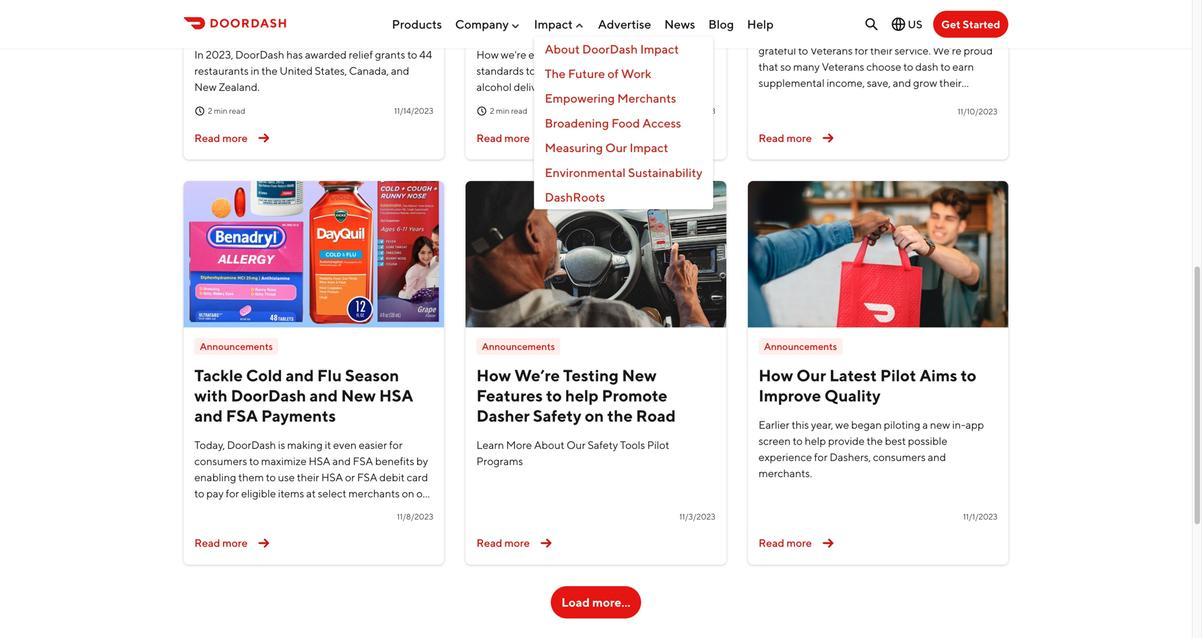 Task type: describe. For each thing, give the bounding box(es) containing it.
at inside today, doordash is making it even easier for consumers to maximize hsa and fsa benefits by enabling them to use their hsa or fsa debit card to pay for eligible items at select merchants on our marketplace.
[[306, 487, 316, 500]]

how we're testing new features to help promote dasher safety on the road
[[476, 366, 676, 426]]

aims
[[920, 366, 957, 385]]

news
[[664, 17, 695, 31]]

get started button
[[933, 11, 1008, 38]]

2 for in 2023, doordash has awarded relief grants to 44 restaurants in the united states, canada, and new zealand.
[[208, 106, 212, 116]]

canada,
[[349, 64, 389, 77]]

how our latest pilot aims to improve quality
[[759, 366, 976, 406]]

about inside 'link'
[[545, 42, 580, 56]]

dasher
[[476, 407, 530, 426]]

road
[[636, 407, 676, 426]]

dashroots
[[545, 190, 605, 205]]

items
[[278, 487, 304, 500]]

doordash health image
[[184, 181, 444, 328]]

select
[[318, 487, 346, 500]]

united
[[280, 64, 313, 77]]

1 vertical spatial fsa
[[353, 455, 373, 468]]

even
[[333, 439, 357, 452]]

company link
[[455, 12, 521, 37]]

more
[[506, 439, 532, 452]]

promote
[[602, 386, 667, 406]]

to inside "how our latest pilot aims to improve quality"
[[961, 366, 976, 385]]

load more... button
[[551, 587, 641, 619]]

to up them
[[249, 455, 259, 468]]

arrow right image for zealand.
[[253, 127, 275, 149]]

read for at
[[511, 106, 527, 116]]

2 vertical spatial veterans
[[822, 60, 864, 73]]

year, inside this veterans day and throughout the year, we're grateful to veterans for their service. we're proud that so many veterans choose to dash to earn supplemental income, save, and grow their financial futures.
[[942, 28, 964, 41]]

work
[[621, 66, 651, 81]]

empowering merchants link
[[534, 86, 713, 111]]

our inside how we're expanding upon our industry-leading standards to help ensure safe and responsible alcohol delivery at every step of the process.
[[609, 48, 625, 61]]

in
[[194, 48, 204, 61]]

read more for 11/1/2023
[[759, 537, 812, 550]]

2 vertical spatial fsa
[[357, 471, 377, 484]]

their inside today, doordash is making it even easier for consumers to maximize hsa and fsa benefits by enabling them to use their hsa or fsa debit card to pay for eligible items at select merchants on our marketplace.
[[297, 471, 319, 484]]

impact for measuring our impact
[[630, 141, 668, 155]]

11/3/2023
[[679, 512, 715, 522]]

food
[[611, 116, 640, 130]]

2 for how we're expanding upon our industry-leading standards to help ensure safe and responsible alcohol delivery at every step of the process.
[[490, 106, 494, 116]]

more for 11/10/2023
[[787, 132, 812, 144]]

learn more about our safety tools pilot programs
[[476, 439, 669, 468]]

broadening food access
[[545, 116, 681, 130]]

app
[[966, 419, 984, 432]]

standards
[[476, 64, 524, 77]]

2 horizontal spatial their
[[939, 77, 962, 89]]

the inside how we're testing new features to help promote dasher safety on the road
[[607, 407, 633, 426]]

44
[[419, 48, 432, 61]]

in-
[[952, 419, 966, 432]]

more...
[[592, 595, 630, 610]]

and inside in 2023, doordash has awarded relief grants to 44 restaurants in the united states, canada, and new zealand.
[[391, 64, 409, 77]]

by
[[416, 455, 428, 468]]

payments
[[261, 407, 336, 426]]

for inside this veterans day and throughout the year, we're grateful to veterans for their service. we're proud that so many veterans choose to dash to earn supplemental income, save, and grow their financial futures.
[[855, 44, 868, 57]]

broadening
[[545, 116, 609, 130]]

to up many
[[798, 44, 808, 57]]

learn
[[476, 439, 504, 452]]

about doordash impact
[[545, 42, 679, 56]]

person handing bag to customer image
[[748, 181, 1008, 328]]

save,
[[867, 77, 891, 89]]

the inside how we're expanding upon our industry-leading standards to help ensure safe and responsible alcohol delivery at every step of the process.
[[628, 81, 644, 93]]

of inside how we're expanding upon our industry-leading standards to help ensure safe and responsible alcohol delivery at every step of the process.
[[616, 81, 626, 93]]

help inside earlier this year, we began piloting a new in-app screen to help provide the best possible experience for dashers, consumers and merchants.
[[805, 435, 826, 448]]

how for how our latest pilot aims to improve quality
[[759, 366, 793, 385]]

safe
[[596, 64, 616, 77]]

making
[[287, 439, 323, 452]]

piloting
[[884, 419, 920, 432]]

easier
[[359, 439, 387, 452]]

impact for about doordash impact
[[640, 42, 679, 56]]

testing
[[563, 366, 619, 385]]

load
[[561, 595, 590, 610]]

the future of work
[[545, 66, 651, 81]]

advertise
[[598, 17, 651, 31]]

grow
[[913, 77, 937, 89]]

our inside today, doordash is making it even easier for consumers to maximize hsa and fsa benefits by enabling them to use their hsa or fsa debit card to pay for eligible items at select merchants on our marketplace.
[[416, 487, 433, 500]]

impact link
[[534, 12, 585, 37]]

help link
[[747, 12, 774, 37]]

service.
[[895, 44, 931, 57]]

experience
[[759, 451, 812, 464]]

announcements link for we're
[[476, 339, 560, 355]]

fsa inside the tackle cold and flu season with doordash and new hsa and fsa payments
[[226, 407, 258, 426]]

get
[[941, 18, 961, 31]]

eligible
[[241, 487, 276, 500]]

sustainability
[[628, 165, 702, 180]]

announcements for cold
[[200, 341, 273, 352]]

proud
[[964, 44, 993, 57]]

and down the flu
[[310, 386, 338, 406]]

to left use
[[266, 471, 276, 484]]

how for how we're testing new features to help promote dasher safety on the road
[[476, 366, 511, 385]]

about doordash impact link
[[534, 37, 713, 61]]

them
[[238, 471, 264, 484]]

supplemental
[[759, 77, 825, 89]]

help
[[747, 17, 774, 31]]

impact inside impact link
[[534, 17, 573, 31]]

earlier
[[759, 419, 790, 432]]

or
[[345, 471, 355, 484]]

empowering merchants
[[545, 91, 676, 106]]

and inside how we're expanding upon our industry-leading standards to help ensure safe and responsible alcohol delivery at every step of the process.
[[618, 64, 636, 77]]

load more...
[[561, 595, 630, 610]]

to inside how we're testing new features to help promote dasher safety on the road
[[546, 386, 562, 406]]

improve
[[759, 386, 821, 406]]

choose
[[866, 60, 901, 73]]

environmental
[[545, 165, 626, 180]]

marketplace.
[[194, 504, 257, 516]]

to inside earlier this year, we began piloting a new in-app screen to help provide the best possible experience for dashers, consumers and merchants.
[[793, 435, 803, 448]]

merchants.
[[759, 467, 812, 480]]

for up benefits
[[389, 439, 403, 452]]

in
[[251, 64, 259, 77]]

dx dash car image
[[466, 181, 726, 328]]

company
[[455, 17, 509, 31]]

and left the flu
[[286, 366, 314, 385]]

we
[[835, 419, 849, 432]]

about inside 'learn more about our safety tools pilot programs'
[[534, 439, 565, 452]]

our for how
[[796, 366, 826, 385]]

step
[[593, 81, 614, 93]]

enabling
[[194, 471, 236, 484]]

expanding
[[528, 48, 579, 61]]

products link
[[392, 12, 442, 37]]

alcohol
[[476, 81, 512, 93]]

the inside in 2023, doordash has awarded relief grants to 44 restaurants in the united states, canada, and new zealand.
[[261, 64, 278, 77]]

more for 11/1/2023
[[787, 537, 812, 550]]

features
[[476, 386, 543, 406]]

possible
[[908, 435, 947, 448]]

consumers inside earlier this year, we began piloting a new in-app screen to help provide the best possible experience for dashers, consumers and merchants.
[[873, 451, 926, 464]]

advertise link
[[598, 12, 651, 37]]

2 min read for in 2023, doordash has awarded relief grants to 44 restaurants in the united states, canada, and new zealand.
[[208, 106, 245, 116]]

on inside today, doordash is making it even easier for consumers to maximize hsa and fsa benefits by enabling them to use their hsa or fsa debit card to pay for eligible items at select merchants on our marketplace.
[[402, 487, 414, 500]]

it
[[325, 439, 331, 452]]

read more for 11/8/2023
[[194, 537, 248, 550]]

tools
[[620, 439, 645, 452]]

to down service.
[[903, 60, 913, 73]]

on inside how we're testing new features to help promote dasher safety on the road
[[585, 407, 604, 426]]

arrow right image for how our latest pilot aims to improve quality
[[817, 533, 839, 554]]

read for 11/8/2023
[[194, 537, 220, 550]]

delivery
[[514, 81, 551, 93]]

read for 11/1/2023
[[759, 537, 784, 550]]

safety inside how we're testing new features to help promote dasher safety on the road
[[533, 407, 581, 426]]

read for 11/10/2023
[[759, 132, 784, 144]]



Task type: locate. For each thing, give the bounding box(es) containing it.
impact inside about doordash impact 'link'
[[640, 42, 679, 56]]

and down even
[[332, 455, 351, 468]]

we're inside this veterans day and throughout the year, we're grateful to veterans for their service. we're proud that so many veterans choose to dash to earn supplemental income, save, and grow their financial futures.
[[933, 44, 962, 57]]

1 vertical spatial impact
[[640, 42, 679, 56]]

announcements link up features in the left of the page
[[476, 339, 560, 355]]

our
[[609, 48, 625, 61], [416, 487, 433, 500]]

began
[[851, 419, 882, 432]]

announcements link
[[194, 339, 278, 355], [476, 339, 560, 355], [759, 339, 842, 355]]

their up choose
[[870, 44, 893, 57]]

0 vertical spatial at
[[554, 81, 563, 93]]

2 announcements link from the left
[[476, 339, 560, 355]]

2 vertical spatial new
[[341, 386, 376, 406]]

new inside in 2023, doordash has awarded relief grants to 44 restaurants in the united states, canada, and new zealand.
[[194, 81, 217, 93]]

arrow right image for tackle cold and flu season with doordash and new hsa and fsa payments
[[253, 533, 275, 554]]

veterans down the day
[[810, 44, 853, 57]]

we're
[[966, 28, 992, 41]]

fsa down with at left bottom
[[226, 407, 258, 426]]

year, inside earlier this year, we began piloting a new in-app screen to help provide the best possible experience for dashers, consumers and merchants.
[[811, 419, 833, 432]]

fsa
[[226, 407, 258, 426], [353, 455, 373, 468], [357, 471, 377, 484]]

1 announcements from the left
[[200, 341, 273, 352]]

at inside how we're expanding upon our industry-leading standards to help ensure safe and responsible alcohol delivery at every step of the process.
[[554, 81, 563, 93]]

programs
[[476, 455, 523, 468]]

2 down alcohol
[[490, 106, 494, 116]]

our up safe
[[609, 48, 625, 61]]

1 announcements link from the left
[[194, 339, 278, 355]]

1 2 from the left
[[208, 106, 212, 116]]

veterans
[[780, 28, 823, 41], [810, 44, 853, 57], [822, 60, 864, 73]]

their right use
[[297, 471, 319, 484]]

0 horizontal spatial at
[[306, 487, 316, 500]]

get started
[[941, 18, 1000, 31]]

and inside earlier this year, we began piloting a new in-app screen to help provide the best possible experience for dashers, consumers and merchants.
[[928, 451, 946, 464]]

announcements up improve
[[764, 341, 837, 352]]

2 vertical spatial help
[[805, 435, 826, 448]]

to down this
[[793, 435, 803, 448]]

responsible
[[638, 64, 694, 77]]

is
[[278, 439, 285, 452]]

for
[[855, 44, 868, 57], [389, 439, 403, 452], [814, 451, 828, 464], [226, 487, 239, 500]]

read more for 11/10/2023
[[759, 132, 812, 144]]

fsa down the easier
[[353, 455, 373, 468]]

more for 11/8/2023
[[222, 537, 248, 550]]

0 horizontal spatial safety
[[533, 407, 581, 426]]

read for 11/3/2023
[[476, 537, 502, 550]]

1 horizontal spatial help
[[565, 386, 598, 406]]

new inside the tackle cold and flu season with doordash and new hsa and fsa payments
[[341, 386, 376, 406]]

2 down restaurants
[[208, 106, 212, 116]]

1 horizontal spatial at
[[554, 81, 563, 93]]

globe line image
[[890, 16, 906, 32]]

how up improve
[[759, 366, 793, 385]]

income,
[[827, 77, 865, 89]]

2 min read for how we're expanding upon our industry-leading standards to help ensure safe and responsible alcohol delivery at every step of the process.
[[490, 106, 527, 116]]

help
[[538, 64, 559, 77], [565, 386, 598, 406], [805, 435, 826, 448]]

2 min read down alcohol
[[490, 106, 527, 116]]

0 horizontal spatial on
[[402, 487, 414, 500]]

upon
[[581, 48, 607, 61]]

1 horizontal spatial 2 min read
[[490, 106, 527, 116]]

we're
[[501, 48, 526, 61]]

11/8/2023
[[397, 512, 433, 522]]

and down possible on the bottom right
[[928, 451, 946, 464]]

our up improve
[[796, 366, 826, 385]]

11/1/2023
[[963, 512, 998, 522]]

doordash inside the tackle cold and flu season with doordash and new hsa and fsa payments
[[231, 386, 306, 406]]

more for 11/3/2023
[[504, 537, 530, 550]]

time line image for how we're expanding upon our industry-leading standards to help ensure safe and responsible alcohol delivery at every step of the process.
[[476, 106, 487, 117]]

1 horizontal spatial our
[[609, 48, 625, 61]]

pilot right the tools on the right bottom of the page
[[647, 439, 669, 452]]

doordash inside in 2023, doordash has awarded relief grants to 44 restaurants in the united states, canada, and new zealand.
[[235, 48, 284, 61]]

2 2 min read from the left
[[490, 106, 527, 116]]

doordash up in
[[235, 48, 284, 61]]

announcements for our
[[764, 341, 837, 352]]

impact up responsible
[[640, 42, 679, 56]]

measuring our impact link
[[534, 136, 713, 160]]

1 vertical spatial year,
[[811, 419, 833, 432]]

1 horizontal spatial announcements link
[[476, 339, 560, 355]]

doordash inside 'link'
[[582, 42, 638, 56]]

1 vertical spatial we're
[[514, 366, 560, 385]]

0 horizontal spatial our
[[416, 487, 433, 500]]

read down the delivery
[[511, 106, 527, 116]]

card
[[407, 471, 428, 484]]

arrow right image down zealand.
[[253, 127, 275, 149]]

announcements link for cold
[[194, 339, 278, 355]]

how
[[476, 48, 499, 61], [476, 366, 511, 385], [759, 366, 793, 385]]

1 time line image from the left
[[194, 106, 205, 117]]

1 horizontal spatial on
[[585, 407, 604, 426]]

1 vertical spatial on
[[402, 487, 414, 500]]

1 vertical spatial about
[[534, 439, 565, 452]]

how for how we're expanding upon our industry-leading standards to help ensure safe and responsible alcohol delivery at every step of the process.
[[476, 48, 499, 61]]

0 horizontal spatial new
[[194, 81, 217, 93]]

consumers inside today, doordash is making it even easier for consumers to maximize hsa and fsa benefits by enabling them to use their hsa or fsa debit card to pay for eligible items at select merchants on our marketplace.
[[194, 455, 247, 468]]

for left dashers,
[[814, 451, 828, 464]]

the future of work link
[[534, 61, 713, 86]]

new
[[930, 419, 950, 432]]

1 horizontal spatial safety
[[588, 439, 618, 452]]

1 vertical spatial their
[[939, 77, 962, 89]]

new down restaurants
[[194, 81, 217, 93]]

the inside this veterans day and throughout the year, we're grateful to veterans for their service. we're proud that so many veterans choose to dash to earn supplemental income, save, and grow their financial futures.
[[924, 28, 940, 41]]

arrow right image
[[253, 127, 275, 149], [535, 127, 557, 149]]

and down with at left bottom
[[194, 407, 223, 426]]

1 arrow right image from the left
[[253, 127, 275, 149]]

0 vertical spatial our
[[609, 48, 625, 61]]

announcements link for our
[[759, 339, 842, 355]]

we're up earn
[[933, 44, 962, 57]]

announcements up features in the left of the page
[[482, 341, 555, 352]]

impact up expanding on the left top of the page
[[534, 17, 573, 31]]

our down how we're testing new features to help promote dasher safety on the road
[[567, 439, 586, 452]]

2 min read down zealand.
[[208, 106, 245, 116]]

doordash inside today, doordash is making it even easier for consumers to maximize hsa and fsa benefits by enabling them to use their hsa or fsa debit card to pay for eligible items at select merchants on our marketplace.
[[227, 439, 276, 452]]

maximize
[[261, 455, 307, 468]]

hsa down it
[[309, 455, 330, 468]]

safety left the tools on the right bottom of the page
[[588, 439, 618, 452]]

0 horizontal spatial read
[[229, 106, 245, 116]]

0 horizontal spatial we're
[[514, 366, 560, 385]]

veterans up grateful
[[780, 28, 823, 41]]

leading
[[671, 48, 706, 61]]

merchants
[[348, 487, 400, 500]]

doordash down 'cold'
[[231, 386, 306, 406]]

we're up features in the left of the page
[[514, 366, 560, 385]]

11/14/2023
[[394, 106, 433, 116]]

announcements link up improve
[[759, 339, 842, 355]]

2 vertical spatial our
[[567, 439, 586, 452]]

and down grants
[[391, 64, 409, 77]]

new up promote
[[622, 366, 657, 385]]

veterans up income,
[[822, 60, 864, 73]]

provide
[[828, 435, 865, 448]]

1 horizontal spatial min
[[496, 106, 510, 116]]

2 horizontal spatial announcements link
[[759, 339, 842, 355]]

help down expanding on the left top of the page
[[538, 64, 559, 77]]

hsa up select
[[321, 471, 343, 484]]

use
[[278, 471, 295, 484]]

and right save,
[[893, 77, 911, 89]]

access
[[642, 116, 681, 130]]

fsa right "or" on the left bottom of the page
[[357, 471, 377, 484]]

how up features in the left of the page
[[476, 366, 511, 385]]

0 vertical spatial veterans
[[780, 28, 823, 41]]

11/13/2023
[[676, 106, 715, 116]]

min for in 2023, doordash has awarded relief grants to 44 restaurants in the united states, canada, and new zealand.
[[214, 106, 227, 116]]

1 horizontal spatial announcements
[[482, 341, 555, 352]]

the inside earlier this year, we began piloting a new in-app screen to help provide the best possible experience for dashers, consumers and merchants.
[[867, 435, 883, 448]]

2 time line image from the left
[[476, 106, 487, 117]]

earn
[[952, 60, 974, 73]]

1 horizontal spatial arrow right image
[[535, 127, 557, 149]]

0 horizontal spatial time line image
[[194, 106, 205, 117]]

process.
[[646, 81, 686, 93]]

0 vertical spatial new
[[194, 81, 217, 93]]

arrow right image for how we're testing new features to help promote dasher safety on the road
[[535, 533, 557, 554]]

announcements link up tackle
[[194, 339, 278, 355]]

arrow right image
[[817, 127, 839, 149], [253, 533, 275, 554], [535, 533, 557, 554], [817, 533, 839, 554]]

impact
[[534, 17, 573, 31], [640, 42, 679, 56], [630, 141, 668, 155]]

2
[[208, 106, 212, 116], [490, 106, 494, 116]]

1 vertical spatial new
[[622, 366, 657, 385]]

merchants
[[617, 91, 676, 106]]

to right features in the left of the page
[[546, 386, 562, 406]]

0 horizontal spatial consumers
[[194, 455, 247, 468]]

for right pay
[[226, 487, 239, 500]]

time line image down alcohol
[[476, 106, 487, 117]]

2 read from the left
[[511, 106, 527, 116]]

0 vertical spatial year,
[[942, 28, 964, 41]]

hsa inside the tackle cold and flu season with doordash and new hsa and fsa payments
[[379, 386, 413, 406]]

read for new
[[229, 106, 245, 116]]

consumers up enabling
[[194, 455, 247, 468]]

0 horizontal spatial min
[[214, 106, 227, 116]]

1 read from the left
[[229, 106, 245, 116]]

time line image down restaurants
[[194, 106, 205, 117]]

1 vertical spatial veterans
[[810, 44, 853, 57]]

pilot inside "how our latest pilot aims to improve quality"
[[880, 366, 916, 385]]

0 horizontal spatial their
[[297, 471, 319, 484]]

1 horizontal spatial 2
[[490, 106, 494, 116]]

dashers,
[[830, 451, 871, 464]]

1 horizontal spatial year,
[[942, 28, 964, 41]]

started
[[963, 18, 1000, 31]]

for inside earlier this year, we began piloting a new in-app screen to help provide the best possible experience for dashers, consumers and merchants.
[[814, 451, 828, 464]]

ensure
[[561, 64, 594, 77]]

2 2 from the left
[[490, 106, 494, 116]]

0 vertical spatial about
[[545, 42, 580, 56]]

states,
[[315, 64, 347, 77]]

quality
[[824, 386, 881, 406]]

1 horizontal spatial we're
[[933, 44, 962, 57]]

every
[[565, 81, 591, 93]]

our for measuring
[[605, 141, 627, 155]]

read
[[229, 106, 245, 116], [511, 106, 527, 116]]

our inside 'measuring our impact' link
[[605, 141, 627, 155]]

1 min from the left
[[214, 106, 227, 116]]

0 horizontal spatial announcements
[[200, 341, 273, 352]]

awarded
[[305, 48, 347, 61]]

about down impact link
[[545, 42, 580, 56]]

1 vertical spatial safety
[[588, 439, 618, 452]]

this veterans day and throughout the year, we're grateful to veterans for their service. we're proud that so many veterans choose to dash to earn supplemental income, save, and grow their financial futures.
[[759, 28, 993, 105]]

0 vertical spatial we're
[[933, 44, 962, 57]]

1 vertical spatial hsa
[[309, 455, 330, 468]]

0 vertical spatial on
[[585, 407, 604, 426]]

0 vertical spatial hsa
[[379, 386, 413, 406]]

help down testing
[[565, 386, 598, 406]]

at left the every
[[554, 81, 563, 93]]

2 vertical spatial their
[[297, 471, 319, 484]]

2 horizontal spatial help
[[805, 435, 826, 448]]

many
[[793, 60, 820, 73]]

blog link
[[708, 12, 734, 37]]

arrow right image for every
[[535, 127, 557, 149]]

relief
[[349, 48, 373, 61]]

cold
[[246, 366, 282, 385]]

our inside 'learn more about our safety tools pilot programs'
[[567, 439, 586, 452]]

0 horizontal spatial announcements link
[[194, 339, 278, 355]]

their down earn
[[939, 77, 962, 89]]

environmental sustainability link
[[534, 160, 713, 185]]

0 vertical spatial pilot
[[880, 366, 916, 385]]

0 horizontal spatial 2
[[208, 106, 212, 116]]

we're inside how we're testing new features to help promote dasher safety on the road
[[514, 366, 560, 385]]

our down the card
[[416, 487, 433, 500]]

impact down access
[[630, 141, 668, 155]]

2 announcements from the left
[[482, 341, 555, 352]]

time line image for in 2023, doordash has awarded relief grants to 44 restaurants in the united states, canada, and new zealand.
[[194, 106, 205, 117]]

doordash up safe
[[582, 42, 638, 56]]

and inside today, doordash is making it even easier for consumers to maximize hsa and fsa benefits by enabling them to use their hsa or fsa debit card to pay for eligible items at select merchants on our marketplace.
[[332, 455, 351, 468]]

3 announcements from the left
[[764, 341, 837, 352]]

and
[[846, 28, 864, 41], [391, 64, 409, 77], [618, 64, 636, 77], [893, 77, 911, 89], [286, 366, 314, 385], [310, 386, 338, 406], [194, 407, 223, 426], [928, 451, 946, 464], [332, 455, 351, 468]]

to left earn
[[940, 60, 950, 73]]

1 2 min read from the left
[[208, 106, 245, 116]]

0 vertical spatial their
[[870, 44, 893, 57]]

to inside in 2023, doordash has awarded relief grants to 44 restaurants in the united states, canada, and new zealand.
[[407, 48, 417, 61]]

a
[[922, 419, 928, 432]]

1 horizontal spatial their
[[870, 44, 893, 57]]

dashroots link
[[534, 185, 713, 210]]

1 vertical spatial our
[[416, 487, 433, 500]]

1 horizontal spatial our
[[605, 141, 627, 155]]

doordash
[[582, 42, 638, 56], [235, 48, 284, 61], [231, 386, 306, 406], [227, 439, 276, 452]]

us
[[908, 18, 922, 31]]

0 vertical spatial impact
[[534, 17, 573, 31]]

min
[[214, 106, 227, 116], [496, 106, 510, 116]]

2 vertical spatial impact
[[630, 141, 668, 155]]

how inside how we're expanding upon our industry-leading standards to help ensure safe and responsible alcohol delivery at every step of the process.
[[476, 48, 499, 61]]

hsa down season
[[379, 386, 413, 406]]

2 horizontal spatial announcements
[[764, 341, 837, 352]]

how inside how we're testing new features to help promote dasher safety on the road
[[476, 366, 511, 385]]

1 vertical spatial help
[[565, 386, 598, 406]]

impact inside 'measuring our impact' link
[[630, 141, 668, 155]]

the
[[545, 66, 566, 81]]

1 vertical spatial pilot
[[647, 439, 669, 452]]

at right items on the left of the page
[[306, 487, 316, 500]]

zealand.
[[219, 81, 260, 93]]

best
[[885, 435, 906, 448]]

announcements for we're
[[482, 341, 555, 352]]

0 vertical spatial our
[[605, 141, 627, 155]]

hsa
[[379, 386, 413, 406], [309, 455, 330, 468], [321, 471, 343, 484]]

today,
[[194, 439, 225, 452]]

consumers
[[873, 451, 926, 464], [194, 455, 247, 468]]

0 horizontal spatial our
[[567, 439, 586, 452]]

1 vertical spatial our
[[796, 366, 826, 385]]

11/10/2023
[[958, 107, 998, 116]]

year, left we're
[[942, 28, 964, 41]]

new inside how we're testing new features to help promote dasher safety on the road
[[622, 366, 657, 385]]

to left 44
[[407, 48, 417, 61]]

1 horizontal spatial consumers
[[873, 451, 926, 464]]

announcements up tackle
[[200, 341, 273, 352]]

min down alcohol
[[496, 106, 510, 116]]

1 vertical spatial at
[[306, 487, 316, 500]]

min down zealand.
[[214, 106, 227, 116]]

new down season
[[341, 386, 376, 406]]

to inside how we're expanding upon our industry-leading standards to help ensure safe and responsible alcohol delivery at every step of the process.
[[526, 64, 536, 77]]

2 min read
[[208, 106, 245, 116], [490, 106, 527, 116]]

1 horizontal spatial pilot
[[880, 366, 916, 385]]

how up standards
[[476, 48, 499, 61]]

more
[[222, 132, 248, 144], [504, 132, 530, 144], [787, 132, 812, 144], [222, 537, 248, 550], [504, 537, 530, 550], [787, 537, 812, 550]]

to left pay
[[194, 487, 204, 500]]

doordash left is
[[227, 439, 276, 452]]

0 vertical spatial safety
[[533, 407, 581, 426]]

and right the day
[[846, 28, 864, 41]]

about right more
[[534, 439, 565, 452]]

0 horizontal spatial 2 min read
[[208, 106, 245, 116]]

our down broadening food access
[[605, 141, 627, 155]]

for up choose
[[855, 44, 868, 57]]

read
[[194, 132, 220, 144], [476, 132, 502, 144], [759, 132, 784, 144], [194, 537, 220, 550], [476, 537, 502, 550], [759, 537, 784, 550]]

read more for 11/3/2023
[[476, 537, 530, 550]]

on down the card
[[402, 487, 414, 500]]

our inside "how our latest pilot aims to improve quality"
[[796, 366, 826, 385]]

and right safe
[[618, 64, 636, 77]]

consumers down best at the bottom right
[[873, 451, 926, 464]]

1 horizontal spatial read
[[511, 106, 527, 116]]

to up the delivery
[[526, 64, 536, 77]]

safety inside 'learn more about our safety tools pilot programs'
[[588, 439, 618, 452]]

time line image
[[194, 106, 205, 117], [476, 106, 487, 117]]

1 horizontal spatial time line image
[[476, 106, 487, 117]]

grateful
[[759, 44, 796, 57]]

1 horizontal spatial new
[[341, 386, 376, 406]]

help inside how we're expanding upon our industry-leading standards to help ensure safe and responsible alcohol delivery at every step of the process.
[[538, 64, 559, 77]]

earlier this year, we began piloting a new in-app screen to help provide the best possible experience for dashers, consumers and merchants.
[[759, 419, 984, 480]]

pilot left aims
[[880, 366, 916, 385]]

to right aims
[[961, 366, 976, 385]]

today, doordash is making it even easier for consumers to maximize hsa and fsa benefits by enabling them to use their hsa or fsa debit card to pay for eligible items at select merchants on our marketplace.
[[194, 439, 433, 516]]

0 horizontal spatial arrow right image
[[253, 127, 275, 149]]

tackle cold and flu season with doordash and new hsa and fsa payments
[[194, 366, 413, 426]]

3 announcements link from the left
[[759, 339, 842, 355]]

2 horizontal spatial new
[[622, 366, 657, 385]]

2 vertical spatial hsa
[[321, 471, 343, 484]]

0 vertical spatial help
[[538, 64, 559, 77]]

day
[[825, 28, 844, 41]]

arrow right image up the environmental
[[535, 127, 557, 149]]

environmental sustainability
[[545, 165, 702, 180]]

the
[[924, 28, 940, 41], [261, 64, 278, 77], [628, 81, 644, 93], [607, 407, 633, 426], [867, 435, 883, 448]]

help inside how we're testing new features to help promote dasher safety on the road
[[565, 386, 598, 406]]

pilot inside 'learn more about our safety tools pilot programs'
[[647, 439, 669, 452]]

0 vertical spatial fsa
[[226, 407, 258, 426]]

on down testing
[[585, 407, 604, 426]]

0 horizontal spatial year,
[[811, 419, 833, 432]]

2 min from the left
[[496, 106, 510, 116]]

safety up 'learn more about our safety tools pilot programs'
[[533, 407, 581, 426]]

0 horizontal spatial pilot
[[647, 439, 669, 452]]

2 arrow right image from the left
[[535, 127, 557, 149]]

on
[[585, 407, 604, 426], [402, 487, 414, 500]]

2 horizontal spatial our
[[796, 366, 826, 385]]

in 2023, doordash has awarded relief grants to 44 restaurants in the united states, canada, and new zealand.
[[194, 48, 432, 93]]

min for how we're expanding upon our industry-leading standards to help ensure safe and responsible alcohol delivery at every step of the process.
[[496, 106, 510, 116]]

help down this
[[805, 435, 826, 448]]

read down zealand.
[[229, 106, 245, 116]]

broadening food access link
[[534, 111, 713, 136]]

year, left we
[[811, 419, 833, 432]]

how inside "how our latest pilot aims to improve quality"
[[759, 366, 793, 385]]

future
[[568, 66, 605, 81]]

0 horizontal spatial help
[[538, 64, 559, 77]]



Task type: vqa. For each thing, say whether or not it's contained in the screenshot.
Tackle Cold and Flu Season with DoorDash and New HS
no



